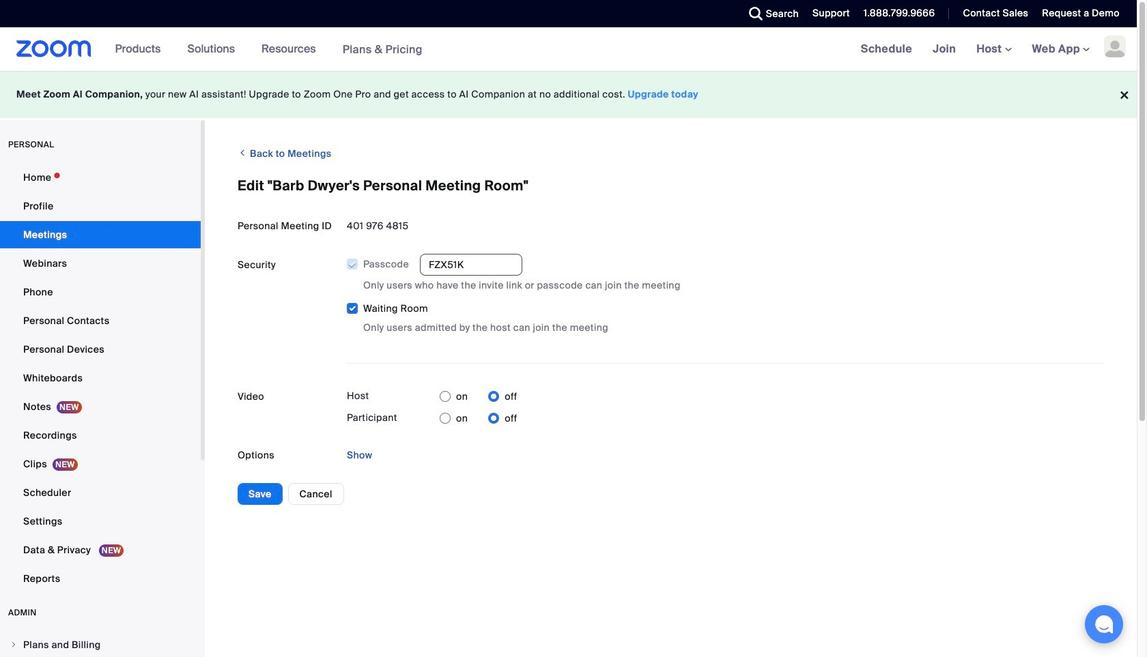 Task type: describe. For each thing, give the bounding box(es) containing it.
right image
[[10, 641, 18, 650]]

meetings navigation
[[851, 27, 1137, 72]]

personal menu menu
[[0, 164, 201, 594]]

1 option group from the top
[[440, 386, 517, 408]]

2 option group from the top
[[440, 408, 517, 430]]

left image
[[238, 146, 248, 160]]



Task type: locate. For each thing, give the bounding box(es) containing it.
open chat image
[[1095, 615, 1114, 635]]

None text field
[[420, 254, 523, 276]]

profile picture image
[[1104, 36, 1126, 57]]

footer
[[0, 71, 1137, 118]]

product information navigation
[[105, 27, 433, 72]]

group
[[346, 254, 1104, 336]]

zoom logo image
[[16, 40, 91, 57]]

option group
[[440, 386, 517, 408], [440, 408, 517, 430]]

menu item
[[0, 632, 201, 658]]

banner
[[0, 27, 1137, 72]]



